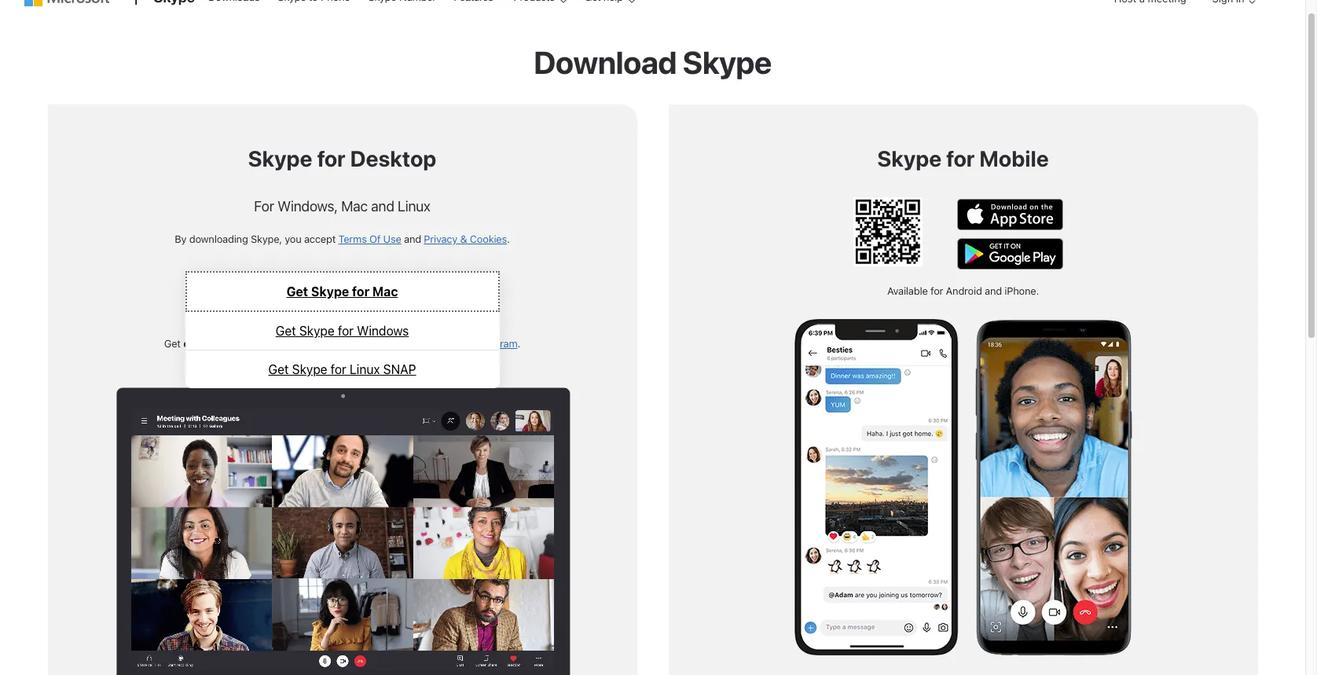 Task type: locate. For each thing, give the bounding box(es) containing it.
latest
[[277, 337, 302, 350]]

and right use
[[404, 233, 421, 245]]

skype
[[683, 43, 772, 80], [248, 145, 312, 171], [877, 145, 942, 171], [291, 283, 332, 300], [311, 284, 349, 299], [299, 324, 335, 338], [305, 337, 334, 350], [413, 337, 442, 350], [292, 362, 327, 376]]

1 horizontal spatial .
[[518, 337, 520, 350]]

the
[[259, 337, 274, 350]]

for
[[254, 198, 274, 215]]

. right &
[[507, 233, 510, 245]]

desktop
[[350, 145, 437, 171]]

.
[[507, 233, 510, 245], [518, 337, 520, 350]]

terms of use link
[[338, 233, 401, 245]]

skype for desktop
[[248, 145, 437, 171]]

get
[[264, 283, 287, 300], [287, 284, 308, 299], [276, 324, 296, 338], [164, 337, 181, 350], [268, 362, 289, 376]]

list box containing get skype for mac
[[185, 271, 499, 388]]

and left the iphone. on the right of page
[[985, 284, 1002, 297]]

skype insider program link
[[413, 337, 518, 350]]

0 horizontal spatial and
[[371, 198, 394, 215]]

linux down innovations
[[350, 362, 380, 376]]

use
[[383, 233, 401, 245]]

to
[[247, 337, 257, 350]]

linux
[[398, 198, 431, 215], [350, 362, 380, 376]]

available for android and iphone.
[[887, 284, 1039, 297]]

of
[[369, 233, 381, 245]]

. right insider
[[518, 337, 520, 350]]

0 horizontal spatial .
[[507, 233, 510, 245]]

privacy
[[424, 233, 458, 245]]

download skype
[[534, 43, 772, 80]]

download on the appstore image
[[957, 199, 1063, 230]]

privacy & cookies link
[[424, 233, 507, 245]]

by
[[175, 233, 187, 245]]

get it on google play image
[[957, 238, 1063, 269]]

get skype for mac link inside list box
[[187, 273, 498, 310]]

0 vertical spatial linux
[[398, 198, 431, 215]]

get skype for mac link
[[187, 273, 498, 310], [264, 283, 385, 301]]

for windows, mac and linux
[[254, 198, 431, 215]]

arrow down image
[[1243, 0, 1262, 11]]

. for privacy & cookies
[[507, 233, 510, 245]]

1 vertical spatial .
[[518, 337, 520, 350]]

windows,
[[278, 198, 338, 215]]

access
[[210, 337, 245, 350]]

mac
[[341, 198, 368, 215], [357, 283, 385, 300], [373, 284, 398, 299]]

and
[[371, 198, 394, 215], [404, 233, 421, 245], [985, 284, 1002, 297]]

and up of at the left top
[[371, 198, 394, 215]]

1 horizontal spatial and
[[404, 233, 421, 245]]

menu bar
[[24, 0, 1282, 60]]

0 vertical spatial .
[[507, 233, 510, 245]]

get inside 'get skype for linux snap' "link"
[[268, 362, 289, 376]]

0 vertical spatial and
[[371, 198, 394, 215]]

2 vertical spatial and
[[985, 284, 1002, 297]]

for
[[317, 145, 346, 171], [946, 145, 975, 171], [335, 283, 354, 300], [931, 284, 943, 297], [352, 284, 370, 299], [338, 324, 354, 338], [331, 362, 346, 376]]

get right the
[[276, 324, 296, 338]]

2 horizontal spatial and
[[985, 284, 1002, 297]]

1 vertical spatial linux
[[350, 362, 380, 376]]

program
[[478, 337, 518, 350]]

get skype for mac link up get skype for windows link
[[187, 273, 498, 310]]

get skype for mac
[[264, 283, 385, 300], [287, 284, 398, 299]]

0 horizontal spatial linux
[[350, 362, 380, 376]]

get down latest
[[268, 362, 289, 376]]

download skype through qr code image
[[854, 197, 922, 266]]

linux up use
[[398, 198, 431, 215]]

list box
[[185, 271, 499, 388]]



Task type: vqa. For each thing, say whether or not it's contained in the screenshot.
AND to the bottom
yes



Task type: describe. For each thing, give the bounding box(es) containing it.
skype,
[[251, 233, 282, 245]]

skype for mobile
[[877, 145, 1049, 171]]

skype inside "link"
[[292, 362, 327, 376]]

by downloading skype, you accept terms of use and privacy & cookies .
[[175, 233, 510, 245]]

get up latest
[[287, 284, 308, 299]]

windows
[[357, 324, 409, 338]]

get skype for linux snap
[[268, 362, 416, 376]]

you
[[285, 233, 301, 245]]

get inside get skype for windows link
[[276, 324, 296, 338]]

insider
[[444, 337, 476, 350]]

download
[[534, 43, 677, 80]]

1 horizontal spatial linux
[[398, 198, 431, 215]]

get skype for windows link
[[185, 312, 499, 350]]

linux inside "link"
[[350, 362, 380, 376]]

with
[[391, 337, 411, 350]]

microsoft image
[[24, 0, 109, 6]]

&
[[460, 233, 467, 245]]

early
[[183, 337, 208, 350]]

available
[[887, 284, 928, 297]]

. for skype insider program
[[518, 337, 520, 350]]

and for available for android and iphone.
[[985, 284, 1002, 297]]

get early access to the latest skype innovations with skype insider program .
[[164, 337, 520, 350]]

cookies
[[470, 233, 507, 245]]

for inside "link"
[[331, 362, 346, 376]]

get skype for mac link up get skype for windows
[[264, 283, 385, 301]]

mobile
[[980, 145, 1049, 171]]

and for for windows, mac and linux
[[371, 198, 394, 215]]

get up the
[[264, 283, 287, 300]]

android
[[946, 284, 982, 297]]

terms
[[338, 233, 367, 245]]

innovations
[[336, 337, 389, 350]]

get skype for linux snap link
[[185, 351, 499, 388]]

get left early
[[164, 337, 181, 350]]

iphone.
[[1005, 284, 1039, 297]]

snap
[[383, 362, 416, 376]]

accept
[[304, 233, 336, 245]]

1 vertical spatial and
[[404, 233, 421, 245]]

downloading
[[189, 233, 248, 245]]

skype on mobile device image
[[794, 313, 1132, 659]]

get skype for windows
[[276, 324, 409, 338]]



